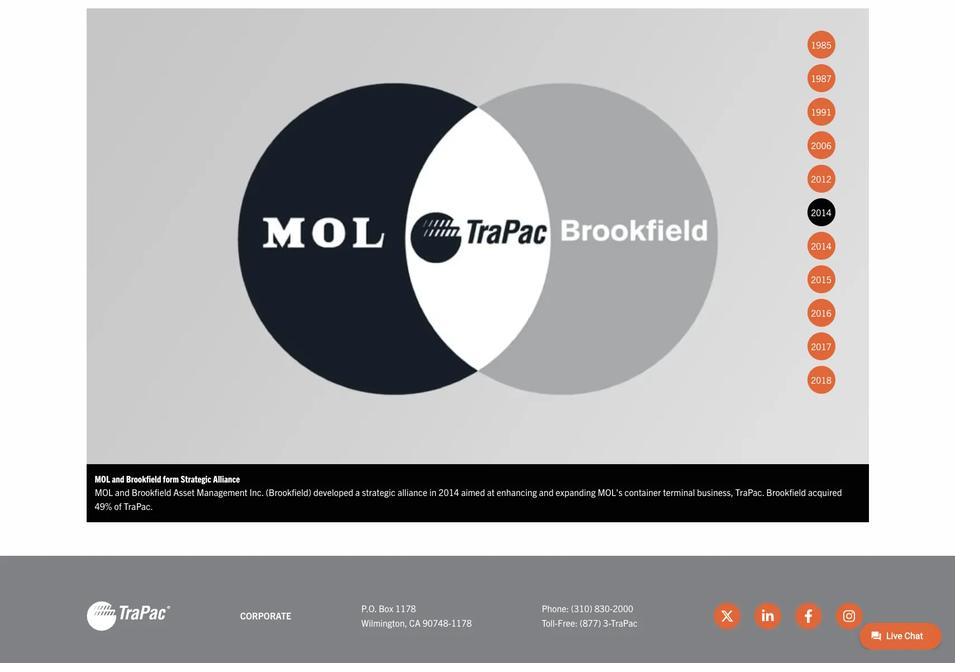 Task type: describe. For each thing, give the bounding box(es) containing it.
asset
[[173, 487, 195, 498]]

2014 inside mol and brookfield form strategic alliance mol and brookfield asset management inc. (brookfield) developed a strategic alliance in 2014 aimed at enhancing and expanding mol's container terminal business, trapac. brookfield acquired 49% of trapac.
[[439, 487, 459, 498]]

footer containing p.o. box 1178
[[0, 556, 955, 663]]

phone:
[[542, 603, 569, 614]]

830-
[[594, 603, 613, 614]]

form
[[163, 473, 179, 485]]

wilmington,
[[361, 617, 407, 629]]

enhancing
[[497, 487, 537, 498]]

management
[[197, 487, 247, 498]]

1985
[[811, 39, 831, 50]]

mol's
[[598, 487, 622, 498]]

2016
[[811, 307, 831, 318]]

3-
[[603, 617, 611, 629]]

mol and brookfield form strategic alliance mol and brookfield asset management inc. (brookfield) developed a strategic alliance in 2014 aimed at enhancing and expanding mol's container terminal business, trapac. brookfield acquired 49% of trapac.
[[95, 473, 842, 512]]

2018
[[811, 374, 831, 386]]

box
[[379, 603, 393, 614]]

in
[[429, 487, 437, 498]]

brookfield down form
[[132, 487, 171, 498]]

of
[[114, 501, 122, 512]]

strategic
[[181, 473, 211, 485]]

corporate image
[[86, 601, 170, 632]]

1 mol from the top
[[95, 473, 110, 485]]

trapac
[[611, 617, 638, 629]]

2006
[[811, 140, 831, 151]]

a
[[355, 487, 360, 498]]

2000
[[613, 603, 633, 614]]

1 vertical spatial 1178
[[451, 617, 472, 629]]

(310)
[[571, 603, 592, 614]]

business,
[[697, 487, 733, 498]]



Task type: vqa. For each thing, say whether or not it's contained in the screenshot.
TraPac,
no



Task type: locate. For each thing, give the bounding box(es) containing it.
and
[[112, 473, 124, 485], [115, 487, 130, 498], [539, 487, 554, 498]]

expanding
[[556, 487, 596, 498]]

alliance
[[213, 473, 240, 485]]

mol
[[95, 473, 110, 485], [95, 487, 113, 498]]

1 vertical spatial trapac.
[[124, 501, 153, 512]]

1 horizontal spatial trapac.
[[735, 487, 764, 498]]

brookfield
[[126, 473, 161, 485], [132, 487, 171, 498], [766, 487, 806, 498]]

strategic
[[362, 487, 396, 498]]

1178 up ca
[[395, 603, 416, 614]]

0 vertical spatial 2014
[[811, 207, 831, 218]]

1178 right ca
[[451, 617, 472, 629]]

(brookfield)
[[266, 487, 311, 498]]

1991
[[811, 106, 831, 117]]

49%
[[95, 501, 112, 512]]

phone: (310) 830-2000 toll-free: (877) 3-trapac
[[542, 603, 638, 629]]

aimed
[[461, 487, 485, 498]]

corporate
[[240, 610, 291, 621]]

2014 right "in"
[[439, 487, 459, 498]]

1 vertical spatial mol
[[95, 487, 113, 498]]

at
[[487, 487, 495, 498]]

1178
[[395, 603, 416, 614], [451, 617, 472, 629]]

acquired
[[808, 487, 842, 498]]

1 vertical spatial 2014
[[811, 240, 831, 251]]

toll-
[[542, 617, 558, 629]]

developed
[[313, 487, 353, 498]]

footer
[[0, 556, 955, 663]]

2012
[[811, 173, 831, 184]]

trapac. right of
[[124, 501, 153, 512]]

alliance
[[398, 487, 427, 498]]

0 horizontal spatial 1178
[[395, 603, 416, 614]]

0 vertical spatial mol
[[95, 473, 110, 485]]

90748-
[[423, 617, 451, 629]]

brookfield left form
[[126, 473, 161, 485]]

2014 down 2012
[[811, 207, 831, 218]]

1 horizontal spatial 1178
[[451, 617, 472, 629]]

2 mol from the top
[[95, 487, 113, 498]]

terminal
[[663, 487, 695, 498]]

trapac. right business,
[[735, 487, 764, 498]]

2015
[[811, 274, 831, 285]]

trapac.
[[735, 487, 764, 498], [124, 501, 153, 512]]

2 vertical spatial 2014
[[439, 487, 459, 498]]

0 horizontal spatial trapac.
[[124, 501, 153, 512]]

inc.
[[250, 487, 264, 498]]

2017
[[811, 341, 831, 352]]

brookfield left acquired
[[766, 487, 806, 498]]

2014
[[811, 207, 831, 218], [811, 240, 831, 251], [439, 487, 459, 498]]

p.o.
[[361, 603, 377, 614]]

free:
[[558, 617, 578, 629]]

p.o. box 1178 wilmington, ca 90748-1178
[[361, 603, 472, 629]]

2014 up 2015 at the right
[[811, 240, 831, 251]]

(877)
[[580, 617, 601, 629]]

ca
[[409, 617, 421, 629]]

0 vertical spatial 1178
[[395, 603, 416, 614]]

1987
[[811, 73, 831, 84]]

0 vertical spatial trapac.
[[735, 487, 764, 498]]

container
[[625, 487, 661, 498]]



